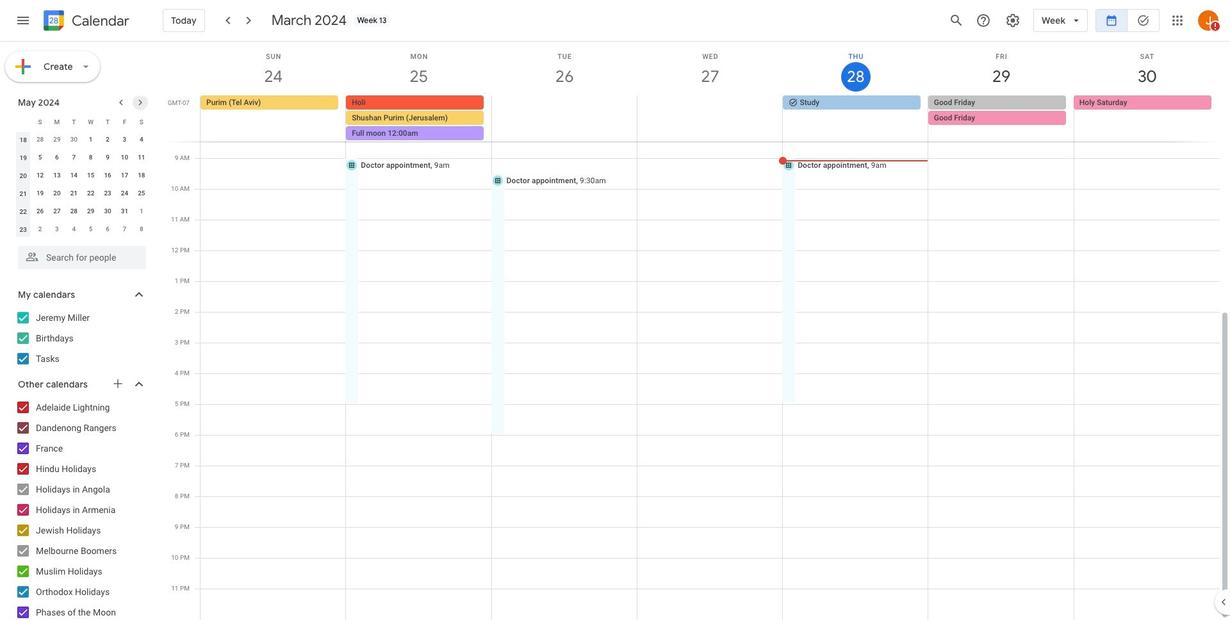 Task type: describe. For each thing, give the bounding box(es) containing it.
29 element
[[83, 204, 98, 219]]

20 element
[[49, 186, 65, 201]]

other calendars list
[[3, 397, 159, 620]]

17 element
[[117, 168, 132, 183]]

7 element
[[66, 150, 82, 165]]

3 element
[[117, 132, 132, 147]]

22 element
[[83, 186, 98, 201]]

12 element
[[32, 168, 48, 183]]

calendar element
[[41, 8, 129, 36]]

4 cell from the left
[[928, 95, 1074, 142]]

june 3 element
[[49, 222, 65, 237]]

june 6 element
[[100, 222, 115, 237]]

24 element
[[117, 186, 132, 201]]

9 element
[[100, 150, 115, 165]]

3 cell from the left
[[637, 95, 783, 142]]

april 28 element
[[32, 132, 48, 147]]

column header inside may 2024 grid
[[15, 113, 32, 131]]

14 element
[[66, 168, 82, 183]]

4 element
[[134, 132, 149, 147]]

settings menu image
[[1006, 13, 1021, 28]]

16 element
[[100, 168, 115, 183]]

june 8 element
[[134, 222, 149, 237]]

27 element
[[49, 204, 65, 219]]

1 element
[[83, 132, 98, 147]]



Task type: vqa. For each thing, say whether or not it's contained in the screenshot.
text box
no



Task type: locate. For each thing, give the bounding box(es) containing it.
23 element
[[100, 186, 115, 201]]

june 1 element
[[134, 204, 149, 219]]

11 element
[[134, 150, 149, 165]]

19 element
[[32, 186, 48, 201]]

my calendars list
[[3, 308, 159, 369]]

row group
[[15, 131, 150, 238]]

30 element
[[100, 204, 115, 219]]

grid
[[164, 42, 1230, 620]]

april 29 element
[[49, 132, 65, 147]]

add other calendars image
[[112, 377, 124, 390]]

june 7 element
[[117, 222, 132, 237]]

row
[[195, 95, 1230, 142], [15, 113, 150, 131], [15, 131, 150, 149], [15, 149, 150, 167], [15, 167, 150, 185], [15, 185, 150, 203], [15, 203, 150, 220], [15, 220, 150, 238]]

21 element
[[66, 186, 82, 201]]

heading inside calendar element
[[69, 13, 129, 29]]

may 2024 grid
[[12, 113, 150, 238]]

18 element
[[134, 168, 149, 183]]

28 element
[[66, 204, 82, 219]]

april 30 element
[[66, 132, 82, 147]]

june 4 element
[[66, 222, 82, 237]]

None search field
[[0, 241, 159, 269]]

heading
[[69, 13, 129, 29]]

june 5 element
[[83, 222, 98, 237]]

8 element
[[83, 150, 98, 165]]

13 element
[[49, 168, 65, 183]]

1 cell from the left
[[346, 95, 492, 142]]

25 element
[[134, 186, 149, 201]]

31 element
[[117, 204, 132, 219]]

15 element
[[83, 168, 98, 183]]

6 element
[[49, 150, 65, 165]]

main drawer image
[[15, 13, 31, 28]]

cell
[[346, 95, 492, 142], [492, 95, 637, 142], [637, 95, 783, 142], [928, 95, 1074, 142]]

june 2 element
[[32, 222, 48, 237]]

10 element
[[117, 150, 132, 165]]

5 element
[[32, 150, 48, 165]]

column header
[[15, 113, 32, 131]]

row group inside may 2024 grid
[[15, 131, 150, 238]]

2 element
[[100, 132, 115, 147]]

Search for people text field
[[26, 246, 138, 269]]

26 element
[[32, 204, 48, 219]]

2 cell from the left
[[492, 95, 637, 142]]



